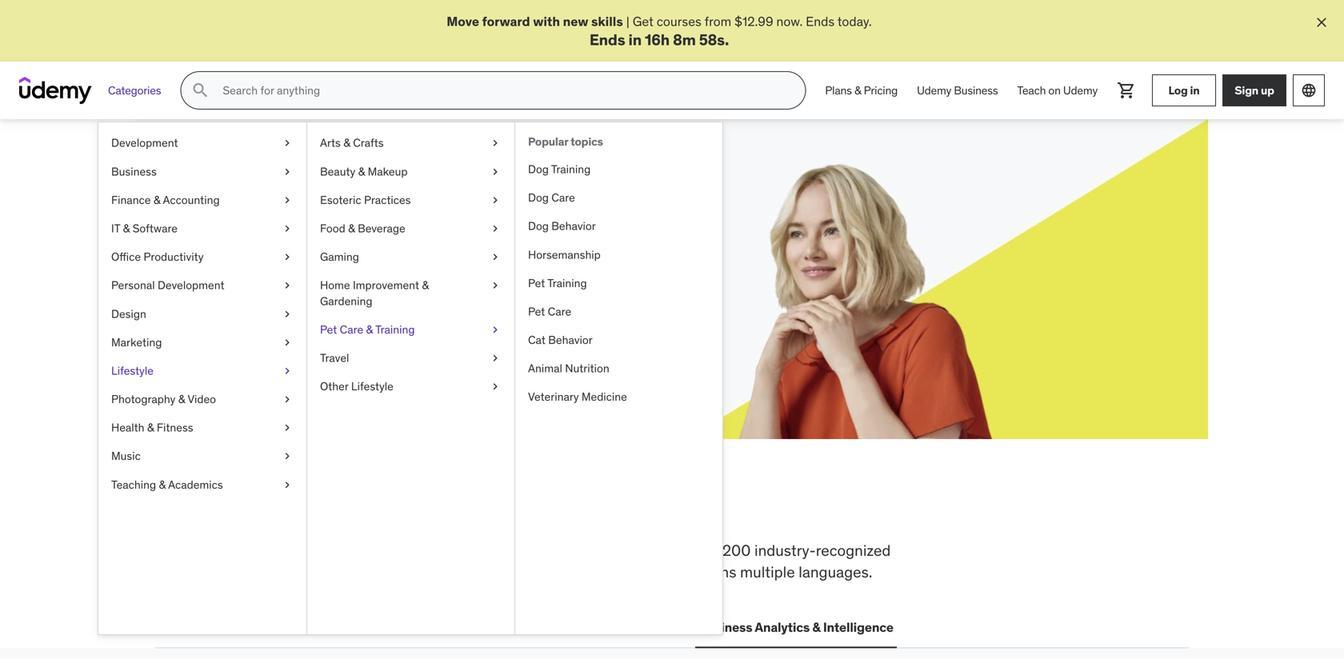 Task type: vqa. For each thing, say whether or not it's contained in the screenshot.
Dog Care Care
yes



Task type: describe. For each thing, give the bounding box(es) containing it.
with inside skills for your future expand your potential with a course for as little as $12.99. sale ends today.
[[340, 229, 365, 245]]

training for pet training
[[548, 276, 587, 290]]

pet for pet care & training
[[320, 322, 337, 337]]

including
[[511, 541, 573, 560]]

teaching
[[111, 478, 156, 492]]

xsmall image for food & beverage
[[489, 221, 502, 237]]

$12.99.
[[213, 247, 254, 263]]

& down home improvement & gardening
[[366, 322, 373, 337]]

beauty & makeup link
[[307, 157, 515, 186]]

software
[[133, 221, 178, 236]]

& inside 'button'
[[813, 619, 821, 636]]

xsmall image for photography & video
[[281, 392, 294, 407]]

food & beverage
[[320, 221, 406, 236]]

behavior for cat behavior
[[548, 333, 593, 347]]

practices
[[364, 193, 411, 207]]

categories
[[108, 83, 161, 98]]

get
[[633, 13, 654, 30]]

topics,
[[462, 541, 507, 560]]

xsmall image for design
[[281, 306, 294, 322]]

0 vertical spatial lifestyle
[[111, 364, 154, 378]]

skills for your future expand your potential with a course for as little as $12.99. sale ends today.
[[213, 189, 496, 263]]

up
[[1261, 83, 1275, 97]]

future
[[394, 189, 473, 222]]

pet care link
[[515, 298, 723, 326]]

travel
[[320, 351, 349, 365]]

0 vertical spatial business
[[954, 83, 998, 98]]

supports
[[331, 562, 391, 582]]

for for your
[[419, 229, 435, 245]]

makeup
[[368, 164, 408, 179]]

nutrition
[[565, 361, 610, 376]]

topics
[[571, 135, 603, 149]]

log in
[[1169, 83, 1200, 97]]

health & fitness
[[111, 421, 193, 435]]

all
[[155, 488, 202, 530]]

marketing
[[111, 335, 162, 350]]

home improvement & gardening
[[320, 278, 429, 308]]

pet care
[[528, 304, 572, 319]]

move forward with new skills | get courses from $12.99 now. ends today. ends in 16h 8m 58s .
[[447, 13, 872, 49]]

expand
[[213, 229, 256, 245]]

photography & video
[[111, 392, 216, 407]]

it for it & software
[[111, 221, 120, 236]]

dog behavior link
[[515, 212, 723, 241]]

& for beverage
[[348, 221, 355, 236]]

pet training
[[528, 276, 587, 290]]

sign up link
[[1223, 75, 1287, 107]]

xsmall image for travel
[[489, 350, 502, 366]]

xsmall image for home improvement & gardening
[[489, 278, 502, 294]]

& for makeup
[[358, 164, 365, 179]]

personal development
[[111, 278, 225, 293]]

food & beverage link
[[307, 214, 515, 243]]

dog for dog training
[[528, 162, 549, 176]]

leadership
[[401, 619, 468, 636]]

submit search image
[[191, 81, 210, 100]]

teaching & academics link
[[98, 471, 307, 499]]

home
[[320, 278, 350, 293]]

languages.
[[799, 562, 873, 582]]

care for pet care
[[548, 304, 572, 319]]

it & software link
[[98, 214, 307, 243]]

improvement
[[353, 278, 419, 293]]

animal nutrition
[[528, 361, 610, 376]]

with inside move forward with new skills | get courses from $12.99 now. ends today. ends in 16h 8m 58s .
[[533, 13, 560, 30]]

& for pricing
[[855, 83, 861, 98]]

esoteric
[[320, 193, 361, 207]]

$12.99
[[735, 13, 774, 30]]

care for pet care & training
[[340, 322, 363, 337]]

business analytics & intelligence
[[698, 619, 894, 636]]

esoteric practices link
[[307, 186, 515, 214]]

one
[[541, 488, 598, 530]]

productivity
[[144, 250, 204, 264]]

office
[[111, 250, 141, 264]]

xsmall image for finance & accounting
[[281, 192, 294, 208]]

horsemanship link
[[515, 241, 723, 269]]

care for dog care
[[552, 191, 575, 205]]

in inside move forward with new skills | get courses from $12.99 now. ends today. ends in 16h 8m 58s .
[[629, 30, 642, 49]]

Search for anything text field
[[220, 77, 786, 104]]

teaching & academics
[[111, 478, 223, 492]]

pet for pet training
[[528, 276, 545, 290]]

cat behavior
[[528, 333, 593, 347]]

photography & video link
[[98, 385, 307, 414]]

16h 8m 58s
[[645, 30, 725, 49]]

2 vertical spatial training
[[375, 322, 415, 337]]

skills inside move forward with new skills | get courses from $12.99 now. ends today. ends in 16h 8m 58s .
[[591, 13, 623, 30]]

little
[[454, 229, 480, 245]]

1 vertical spatial skills
[[265, 488, 352, 530]]

need
[[421, 488, 498, 530]]

xsmall image for other lifestyle
[[489, 379, 502, 395]]

beverage
[[358, 221, 406, 236]]

over
[[690, 541, 719, 560]]

new
[[563, 13, 589, 30]]

pet care & training
[[320, 322, 415, 337]]

plans
[[825, 83, 852, 98]]

pricing
[[864, 83, 898, 98]]

forward
[[482, 13, 530, 30]]

video
[[188, 392, 216, 407]]

dog for dog behavior
[[528, 219, 549, 233]]

recognized
[[816, 541, 891, 560]]

well-
[[395, 562, 428, 582]]

xsmall image for arts & crafts
[[489, 135, 502, 151]]

crafts
[[353, 136, 384, 150]]

you
[[358, 488, 415, 530]]

health
[[111, 421, 144, 435]]

data science button
[[484, 609, 568, 647]]

music link
[[98, 442, 307, 471]]

design
[[111, 307, 146, 321]]

& for academics
[[159, 478, 166, 492]]

courses
[[657, 13, 702, 30]]

1 vertical spatial in
[[1190, 83, 1200, 97]]

& for video
[[178, 392, 185, 407]]

plans & pricing link
[[816, 71, 908, 110]]

on
[[1049, 83, 1061, 98]]

finance
[[111, 193, 151, 207]]

xsmall image for personal development
[[281, 278, 294, 294]]

web
[[158, 619, 186, 636]]

categories button
[[98, 71, 171, 110]]

xsmall image for gaming
[[489, 249, 502, 265]]

& for accounting
[[154, 193, 160, 207]]

choose a language image
[[1301, 83, 1317, 99]]

pet care & training link
[[307, 316, 515, 344]]



Task type: locate. For each thing, give the bounding box(es) containing it.
1 horizontal spatial today.
[[838, 13, 872, 30]]

business left 'teach'
[[954, 83, 998, 98]]

1 vertical spatial behavior
[[548, 333, 593, 347]]

0 horizontal spatial your
[[259, 229, 284, 245]]

xsmall image down ends at the left top of page
[[281, 278, 294, 294]]

pet up travel on the left
[[320, 322, 337, 337]]

& left video
[[178, 392, 185, 407]]

2 vertical spatial pet
[[320, 322, 337, 337]]

with left new
[[533, 13, 560, 30]]

1 vertical spatial training
[[548, 276, 587, 290]]

it
[[111, 221, 120, 236], [287, 619, 298, 636]]

xsmall image inside food & beverage link
[[489, 221, 502, 237]]

dog down "dog care"
[[528, 219, 549, 233]]

xsmall image for health & fitness
[[281, 420, 294, 436]]

in right log
[[1190, 83, 1200, 97]]

shopping cart with 0 items image
[[1117, 81, 1136, 100]]

xsmall image left arts
[[281, 135, 294, 151]]

xsmall image for beauty & makeup
[[489, 164, 502, 180]]

development for personal
[[158, 278, 225, 293]]

log in link
[[1152, 75, 1216, 107]]

catalog
[[277, 562, 327, 582]]

xsmall image for lifestyle
[[281, 363, 294, 379]]

udemy business
[[917, 83, 998, 98]]

xsmall image inside design link
[[281, 306, 294, 322]]

& right the beauty
[[358, 164, 365, 179]]

other lifestyle
[[320, 379, 394, 394]]

lifestyle down marketing
[[111, 364, 154, 378]]

it inside button
[[287, 619, 298, 636]]

xsmall image inside marketing "link"
[[281, 335, 294, 350]]

beauty & makeup
[[320, 164, 408, 179]]

2 dog from the top
[[528, 191, 549, 205]]

in
[[629, 30, 642, 49], [1190, 83, 1200, 97], [504, 488, 535, 530]]

pet up pet care
[[528, 276, 545, 290]]

today. right "now."
[[838, 13, 872, 30]]

design link
[[98, 300, 307, 328]]

1 udemy from the left
[[917, 83, 952, 98]]

0 horizontal spatial business
[[111, 164, 157, 179]]

photography
[[111, 392, 176, 407]]

.
[[725, 30, 729, 49]]

1 vertical spatial dog
[[528, 191, 549, 205]]

& inside home improvement & gardening
[[422, 278, 429, 293]]

finance & accounting link
[[98, 186, 307, 214]]

1 vertical spatial today.
[[316, 247, 351, 263]]

0 vertical spatial development
[[111, 136, 178, 150]]

dog training
[[528, 162, 591, 176]]

behavior up animal nutrition
[[548, 333, 593, 347]]

for for workplace
[[668, 541, 686, 560]]

0 horizontal spatial udemy
[[917, 83, 952, 98]]

& right arts
[[344, 136, 350, 150]]

xsmall image inside it & software link
[[281, 221, 294, 237]]

it left certifications
[[287, 619, 298, 636]]

training
[[551, 162, 591, 176], [548, 276, 587, 290], [375, 322, 415, 337]]

pet for pet care
[[528, 304, 545, 319]]

xsmall image up ends at the left top of page
[[281, 221, 294, 237]]

2 vertical spatial care
[[340, 322, 363, 337]]

as right little
[[483, 229, 496, 245]]

music
[[111, 449, 141, 464]]

web development
[[158, 619, 268, 636]]

1 horizontal spatial udemy
[[1064, 83, 1098, 98]]

xsmall image left animal
[[489, 350, 502, 366]]

0 horizontal spatial for
[[289, 189, 327, 222]]

office productivity link
[[98, 243, 307, 271]]

xsmall image left "dog care"
[[489, 192, 502, 208]]

1 vertical spatial with
[[340, 229, 365, 245]]

workplace
[[269, 541, 339, 560]]

0 vertical spatial your
[[332, 189, 390, 222]]

0 horizontal spatial as
[[438, 229, 451, 245]]

development right web
[[188, 619, 268, 636]]

2 horizontal spatial in
[[1190, 83, 1200, 97]]

& up office
[[123, 221, 130, 236]]

xsmall image inside teaching & academics link
[[281, 477, 294, 493]]

behavior up horsemanship at left
[[552, 219, 596, 233]]

for up potential
[[289, 189, 327, 222]]

covering
[[155, 541, 216, 560]]

xsmall image inside finance & accounting link
[[281, 192, 294, 208]]

development inside button
[[188, 619, 268, 636]]

xsmall image left gardening
[[281, 306, 294, 322]]

1 horizontal spatial your
[[332, 189, 390, 222]]

1 dog from the top
[[528, 162, 549, 176]]

1 as from the left
[[438, 229, 451, 245]]

finance & accounting
[[111, 193, 220, 207]]

pet care & training element
[[515, 123, 723, 635]]

personal
[[111, 278, 155, 293]]

business down spans
[[698, 619, 753, 636]]

sale
[[258, 247, 282, 263]]

skills up workplace
[[265, 488, 352, 530]]

1 vertical spatial business
[[111, 164, 157, 179]]

for inside covering critical workplace skills to technical topics, including prep content for over 200 industry-recognized certifications, our catalog supports well-rounded professional development and spans multiple languages.
[[668, 541, 686, 560]]

it up office
[[111, 221, 120, 236]]

2 vertical spatial business
[[698, 619, 753, 636]]

xsmall image inside lifestyle link
[[281, 363, 294, 379]]

xsmall image inside personal development link
[[281, 278, 294, 294]]

1 vertical spatial lifestyle
[[351, 379, 394, 394]]

dog care
[[528, 191, 575, 205]]

sign up
[[1235, 83, 1275, 97]]

fitness
[[157, 421, 193, 435]]

today. inside move forward with new skills | get courses from $12.99 now. ends today. ends in 16h 8m 58s .
[[838, 13, 872, 30]]

xsmall image right the
[[281, 477, 294, 493]]

for up and
[[668, 541, 686, 560]]

1 horizontal spatial in
[[629, 30, 642, 49]]

veterinary medicine
[[528, 390, 627, 404]]

1 vertical spatial it
[[287, 619, 298, 636]]

xsmall image inside the photography & video link
[[281, 392, 294, 407]]

skills
[[213, 189, 285, 222]]

development down office productivity link
[[158, 278, 225, 293]]

1 vertical spatial your
[[259, 229, 284, 245]]

0 vertical spatial for
[[289, 189, 327, 222]]

xsmall image for teaching & academics
[[281, 477, 294, 493]]

0 vertical spatial pet
[[528, 276, 545, 290]]

& right analytics
[[813, 619, 821, 636]]

& right teaching
[[159, 478, 166, 492]]

0 vertical spatial dog
[[528, 162, 549, 176]]

1 horizontal spatial for
[[419, 229, 435, 245]]

xsmall image
[[489, 135, 502, 151], [281, 164, 294, 180], [489, 164, 502, 180], [281, 192, 294, 208], [489, 249, 502, 265], [489, 278, 502, 294], [281, 335, 294, 350], [281, 363, 294, 379], [489, 379, 502, 395], [281, 392, 294, 407], [281, 420, 294, 436], [281, 449, 294, 464]]

health & fitness link
[[98, 414, 307, 442]]

xsmall image
[[281, 135, 294, 151], [489, 192, 502, 208], [281, 221, 294, 237], [489, 221, 502, 237], [281, 249, 294, 265], [281, 278, 294, 294], [281, 306, 294, 322], [489, 322, 502, 338], [489, 350, 502, 366], [281, 477, 294, 493]]

2 vertical spatial in
[[504, 488, 535, 530]]

it for it certifications
[[287, 619, 298, 636]]

dog down popular
[[528, 162, 549, 176]]

industry-
[[755, 541, 816, 560]]

business for business analytics & intelligence
[[698, 619, 753, 636]]

0 vertical spatial in
[[629, 30, 642, 49]]

xsmall image inside pet care & training link
[[489, 322, 502, 338]]

development
[[111, 136, 178, 150], [158, 278, 225, 293], [188, 619, 268, 636]]

skills inside covering critical workplace skills to technical topics, including prep content for over 200 industry-recognized certifications, our catalog supports well-rounded professional development and spans multiple languages.
[[342, 541, 377, 560]]

skills up supports at the bottom of page
[[342, 541, 377, 560]]

0 vertical spatial with
[[533, 13, 560, 30]]

development for web
[[188, 619, 268, 636]]

as left little
[[438, 229, 451, 245]]

xsmall image inside travel link
[[489, 350, 502, 366]]

& for crafts
[[344, 136, 350, 150]]

lifestyle link
[[98, 357, 307, 385]]

today. down food
[[316, 247, 351, 263]]

xsmall image for pet care & training
[[489, 322, 502, 338]]

business analytics & intelligence button
[[695, 609, 897, 647]]

data science
[[487, 619, 565, 636]]

xsmall image inside other lifestyle link
[[489, 379, 502, 395]]

development down 'categories' dropdown button
[[111, 136, 178, 150]]

pet up the cat
[[528, 304, 545, 319]]

xsmall image for it & software
[[281, 221, 294, 237]]

2 horizontal spatial business
[[954, 83, 998, 98]]

teach on udemy
[[1018, 83, 1098, 98]]

xsmall image for marketing
[[281, 335, 294, 350]]

2 vertical spatial for
[[668, 541, 686, 560]]

move
[[447, 13, 479, 30]]

xsmall image inside business link
[[281, 164, 294, 180]]

intelligence
[[823, 619, 894, 636]]

0 horizontal spatial it
[[111, 221, 120, 236]]

1 horizontal spatial ends
[[806, 13, 835, 30]]

dog down dog training
[[528, 191, 549, 205]]

plans & pricing
[[825, 83, 898, 98]]

2 vertical spatial development
[[188, 619, 268, 636]]

xsmall image inside esoteric practices link
[[489, 192, 502, 208]]

with
[[533, 13, 560, 30], [340, 229, 365, 245]]

1 horizontal spatial with
[[533, 13, 560, 30]]

log
[[1169, 83, 1188, 97]]

1 horizontal spatial it
[[287, 619, 298, 636]]

rounded
[[428, 562, 485, 582]]

0 vertical spatial it
[[111, 221, 120, 236]]

0 horizontal spatial ends
[[590, 30, 625, 49]]

a
[[368, 229, 374, 245]]

business up 'finance'
[[111, 164, 157, 179]]

2 vertical spatial skills
[[342, 541, 377, 560]]

&
[[855, 83, 861, 98], [344, 136, 350, 150], [358, 164, 365, 179], [154, 193, 160, 207], [123, 221, 130, 236], [348, 221, 355, 236], [422, 278, 429, 293], [366, 322, 373, 337], [178, 392, 185, 407], [147, 421, 154, 435], [159, 478, 166, 492], [813, 619, 821, 636]]

udemy right on on the top right of page
[[1064, 83, 1098, 98]]

travel link
[[307, 344, 515, 373]]

xsmall image for office productivity
[[281, 249, 294, 265]]

care down gardening
[[340, 322, 363, 337]]

business link
[[98, 157, 307, 186]]

close image
[[1314, 14, 1330, 30]]

& right plans
[[855, 83, 861, 98]]

xsmall image down potential
[[281, 249, 294, 265]]

training inside "link"
[[548, 276, 587, 290]]

it & software
[[111, 221, 178, 236]]

xsmall image right little
[[489, 221, 502, 237]]

0 vertical spatial skills
[[591, 13, 623, 30]]

esoteric practices
[[320, 193, 411, 207]]

dog for dog care
[[528, 191, 549, 205]]

in down |
[[629, 30, 642, 49]]

arts
[[320, 136, 341, 150]]

xsmall image inside beauty & makeup link
[[489, 164, 502, 180]]

xsmall image inside arts & crafts link
[[489, 135, 502, 151]]

training for dog training
[[551, 162, 591, 176]]

business inside 'button'
[[698, 619, 753, 636]]

gaming link
[[307, 243, 515, 271]]

xsmall image inside health & fitness link
[[281, 420, 294, 436]]

business for business
[[111, 164, 157, 179]]

& for fitness
[[147, 421, 154, 435]]

udemy
[[917, 83, 952, 98], [1064, 83, 1098, 98]]

pet training link
[[515, 269, 723, 298]]

lifestyle
[[111, 364, 154, 378], [351, 379, 394, 394]]

2 udemy from the left
[[1064, 83, 1098, 98]]

training up travel link
[[375, 322, 415, 337]]

0 vertical spatial care
[[552, 191, 575, 205]]

xsmall image inside gaming link
[[489, 249, 502, 265]]

office productivity
[[111, 250, 204, 264]]

0 vertical spatial behavior
[[552, 219, 596, 233]]

lifestyle right 'other'
[[351, 379, 394, 394]]

1 vertical spatial development
[[158, 278, 225, 293]]

dog care link
[[515, 184, 723, 212]]

xsmall image for business
[[281, 164, 294, 180]]

for right course
[[419, 229, 435, 245]]

& right health
[[147, 421, 154, 435]]

arts & crafts link
[[307, 129, 515, 157]]

& down gaming link
[[422, 278, 429, 293]]

xsmall image left the cat
[[489, 322, 502, 338]]

pet inside "link"
[[528, 276, 545, 290]]

gardening
[[320, 294, 373, 308]]

accounting
[[163, 193, 220, 207]]

beauty
[[320, 164, 355, 179]]

& right 'finance'
[[154, 193, 160, 207]]

udemy image
[[19, 77, 92, 104]]

0 vertical spatial today.
[[838, 13, 872, 30]]

sign
[[1235, 83, 1259, 97]]

academics
[[168, 478, 223, 492]]

spans
[[696, 562, 737, 582]]

training down popular topics
[[551, 162, 591, 176]]

gaming
[[320, 250, 359, 264]]

now.
[[777, 13, 803, 30]]

2 vertical spatial dog
[[528, 219, 549, 233]]

3 dog from the top
[[528, 219, 549, 233]]

behavior for dog behavior
[[552, 219, 596, 233]]

xsmall image for development
[[281, 135, 294, 151]]

other lifestyle link
[[307, 373, 515, 401]]

dog training link
[[515, 155, 723, 184]]

& right food
[[348, 221, 355, 236]]

today. inside skills for your future expand your potential with a course for as little as $12.99. sale ends today.
[[316, 247, 351, 263]]

multiple
[[740, 562, 795, 582]]

0 horizontal spatial today.
[[316, 247, 351, 263]]

1 horizontal spatial as
[[483, 229, 496, 245]]

training down horsemanship at left
[[548, 276, 587, 290]]

leadership button
[[398, 609, 471, 647]]

2 as from the left
[[483, 229, 496, 245]]

teach on udemy link
[[1008, 71, 1108, 110]]

0 horizontal spatial in
[[504, 488, 535, 530]]

it certifications button
[[284, 609, 385, 647]]

xsmall image for esoteric practices
[[489, 192, 502, 208]]

1 vertical spatial pet
[[528, 304, 545, 319]]

2 horizontal spatial for
[[668, 541, 686, 560]]

udemy right pricing
[[917, 83, 952, 98]]

1 horizontal spatial business
[[698, 619, 753, 636]]

xsmall image inside home improvement & gardening link
[[489, 278, 502, 294]]

xsmall image for music
[[281, 449, 294, 464]]

veterinary medicine link
[[515, 383, 723, 412]]

skills left |
[[591, 13, 623, 30]]

certifications
[[301, 619, 382, 636]]

1 vertical spatial care
[[548, 304, 572, 319]]

0 vertical spatial training
[[551, 162, 591, 176]]

care up dog behavior
[[552, 191, 575, 205]]

animal
[[528, 361, 563, 376]]

care up cat behavior
[[548, 304, 572, 319]]

popular topics
[[528, 135, 603, 149]]

xsmall image inside music link
[[281, 449, 294, 464]]

xsmall image inside development link
[[281, 135, 294, 151]]

xsmall image inside office productivity link
[[281, 249, 294, 265]]

1 vertical spatial for
[[419, 229, 435, 245]]

today.
[[838, 13, 872, 30], [316, 247, 351, 263]]

place
[[604, 488, 688, 530]]

1 horizontal spatial lifestyle
[[351, 379, 394, 394]]

& for software
[[123, 221, 130, 236]]

0 horizontal spatial lifestyle
[[111, 364, 154, 378]]

with left a
[[340, 229, 365, 245]]

in up including
[[504, 488, 535, 530]]

0 horizontal spatial with
[[340, 229, 365, 245]]



